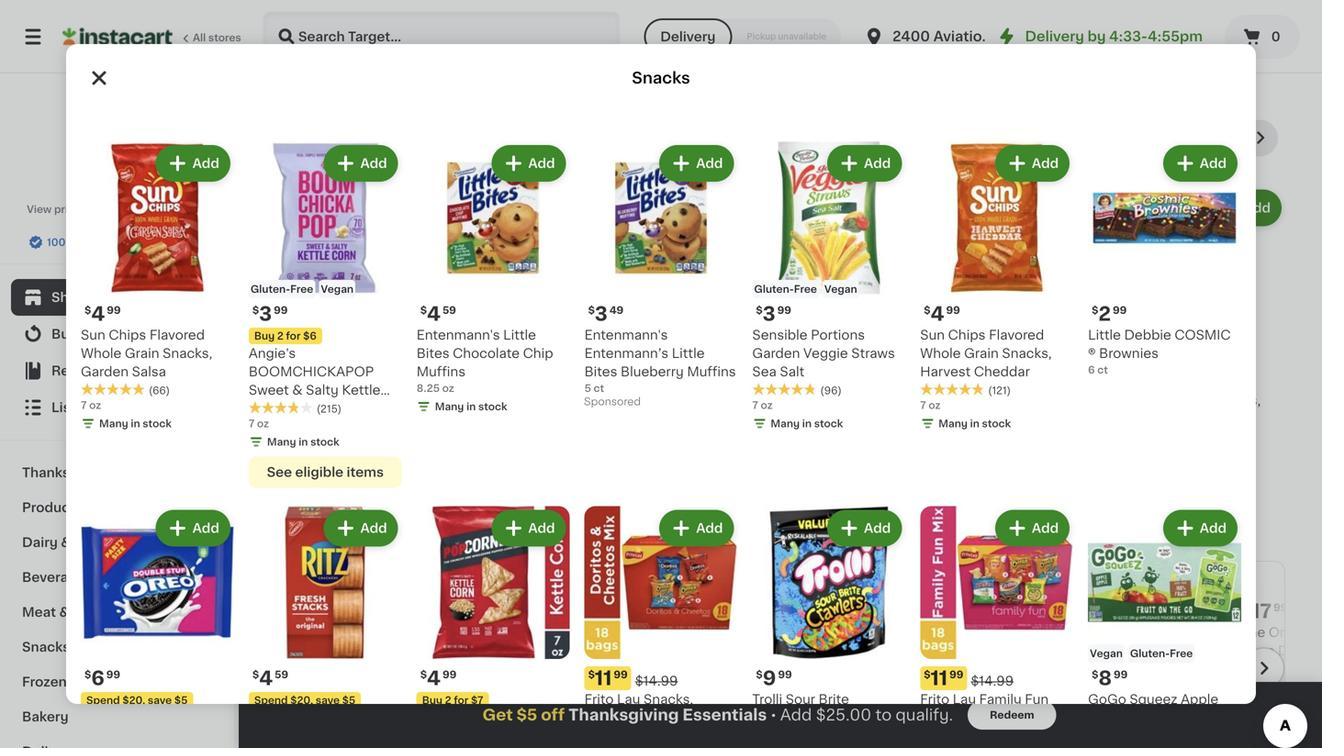 Task type: describe. For each thing, give the bounding box(es) containing it.
7 inside item carousel 'region'
[[275, 448, 281, 458]]

entenmann's for entenmann's little bites chocolate chip muffins
[[617, 376, 701, 389]]

99 inside $ 4 99
[[1155, 353, 1169, 363]]

7 for sun chips flavored whole grain snacks, harvest cheddar
[[920, 400, 926, 410]]

99 inside $ 9 99
[[778, 670, 792, 680]]

entenmann's for entenmann's entenmann's little bites blueberry muffins
[[788, 376, 871, 389]]

dairy & eggs link
[[11, 525, 223, 560]]

debbie
[[1124, 329, 1172, 341]]

angie's boomchickapop sweet & salty kettle corn popcorn for see eligible items button in item carousel 'region'
[[446, 394, 578, 462]]

snacks, down the cosmic
[[1211, 394, 1261, 407]]

taste the season in every sip spo nsored
[[670, 646, 830, 698]]

spo
[[670, 688, 691, 698]]

delivery for delivery by 4:33-4:55pm
[[1025, 30, 1084, 43]]

portions for snacks dialog
[[811, 329, 865, 341]]

$ inside $ 11 99 $14.99 frito lay snacks, doritos & cheetos mix
[[588, 670, 595, 680]]

original
[[1269, 626, 1319, 639]]

$14.99 for $ 11 99 $14.99 frito lay snacks, doritos & cheetos mix
[[635, 675, 678, 688]]

garden inside "sun chips flavored whole grain snacks, garden salsa"
[[81, 365, 129, 378]]

chocolate for entenmann's little bites chocolate chip muffins 8.25 oz
[[453, 347, 520, 360]]

$20, for 4
[[290, 696, 313, 706]]

1 lb button
[[788, 0, 944, 24]]

0 vertical spatial sour
[[786, 693, 815, 706]]

sun inside $ 4 sun chips flavored whole grain snacks, garden salsa
[[275, 376, 300, 389]]

$ 17 99
[[979, 602, 1021, 621]]

99 inside $ 2 99
[[1113, 305, 1127, 315]]

many in stock for angie's boomchickapop sweet & salty kettle corn popcorn
[[267, 437, 339, 447]]

ct down cookie
[[991, 698, 1001, 708]]

every
[[670, 666, 717, 682]]

2 left $7
[[445, 696, 451, 706]]

treatment tracker modal dialog
[[239, 682, 1322, 748]]

not
[[130, 204, 150, 214]]

snacks, inside $ 4 sun chips flavored whole grain snacks, garden salsa
[[357, 394, 407, 407]]

1 lb
[[788, 12, 804, 22]]

coffee
[[975, 644, 1020, 657]]

100% satisfaction guarantee
[[47, 237, 195, 247]]

instacart logo image
[[62, 26, 173, 48]]

$ inside $ 9 99
[[756, 670, 763, 680]]

muffins for entenmann's entenmann's little bites blueberry muffins 5 ct
[[687, 365, 736, 378]]

shop
[[51, 291, 86, 304]]

entenmann's entenmann's little bites blueberry muffins
[[788, 376, 939, 426]]

target logo image
[[77, 95, 157, 176]]

$20, for 6
[[122, 696, 145, 706]]

product group containing 2
[[1088, 141, 1241, 377]]

eggs
[[75, 536, 108, 549]]

muffins for entenmann's little bites chocolate chip muffins 8.25 oz
[[417, 365, 466, 378]]

off
[[541, 707, 565, 723]]

entenmann's little bites chocolate chip muffins 8.25 oz
[[417, 329, 553, 393]]

bites inside 'entenmann's little bites chocolate chip muffins 8.25 oz'
[[417, 347, 450, 360]]

ct inside "entenmann's entenmann's little bites blueberry muffins 5 ct"
[[594, 383, 604, 393]]

view for view all
[[670, 725, 695, 735]]

see eligible items button for item carousel 'region'
[[446, 504, 602, 535]]

in inside taste the season in every sip spo nsored
[[814, 646, 830, 661]]

trolli sour brite crawlers sour brite crawlers gum
[[752, 693, 876, 748]]

mix inside $ 11 99 $14.99 frito lay snacks, doritos & cheetos mix
[[707, 712, 730, 725]]

buy 2 for $7
[[422, 696, 483, 706]]

frozen
[[22, 676, 67, 689]]

24 for 17
[[1241, 698, 1255, 708]]

7 for sun chips flavored whole grain snacks, garden salsa
[[81, 400, 87, 410]]

$ 3 49 for item carousel 'region'
[[792, 352, 827, 371]]

family
[[979, 693, 1022, 706]]

apple,
[[1176, 712, 1217, 725]]

whole down little debbie cosmic ® brownies 6 ct
[[1129, 394, 1170, 407]]

0 vertical spatial brite
[[819, 693, 849, 706]]

instacart.
[[100, 219, 150, 229]]

7 oz for sun chips flavored whole grain snacks, garden salsa
[[81, 400, 101, 410]]

(66)
[[149, 386, 170, 396]]

guarantee
[[141, 237, 195, 247]]

chip for entenmann's little bites chocolate chip muffins
[[687, 394, 718, 407]]

11 for $ 11 99 $14.99 frito lay snacks, doritos & cheetos mix
[[595, 669, 612, 688]]

meat & seafood link
[[11, 595, 223, 630]]

$ 9 99
[[756, 669, 792, 688]]

many for sensible portions garden veggie straws sea salt
[[771, 419, 800, 429]]

sun chips flavored whole grain snacks, harvest cheddar for snacks dialog
[[920, 329, 1052, 378]]

spend for 4
[[254, 696, 288, 706]]

$ inside $ 2 99
[[1092, 305, 1099, 315]]

1 vertical spatial sour
[[812, 712, 842, 725]]

®
[[1088, 347, 1096, 360]]

chip for entenmann's little bites chocolate chip muffins 8.25 oz
[[523, 347, 553, 360]]

6 inside little debbie cosmic ® brownies 6 ct
[[1088, 365, 1095, 375]]

green
[[975, 626, 1015, 639]]

$ inside $ 6 99
[[84, 670, 91, 680]]

0 vertical spatial sponsored badge image
[[788, 26, 843, 36]]

frito for $ 11 99 $14.99 frito lay snacks, doritos & cheetos mix
[[585, 693, 614, 706]]

recipes link
[[11, 353, 223, 389]]

1 horizontal spatial all
[[698, 725, 711, 735]]

24 ct for 17
[[1241, 698, 1268, 708]]

2 crawlers from the top
[[752, 730, 809, 743]]

to
[[876, 707, 892, 723]]

1 vertical spatial 6
[[91, 669, 104, 688]]

little inside entenmann's little bites chocolate chip muffins
[[704, 376, 737, 389]]

lists
[[51, 401, 83, 414]]

blueberry for entenmann's entenmann's little bites blueberry muffins 5 ct
[[621, 365, 684, 378]]

59 for spend $20, save $5
[[275, 670, 288, 680]]

sensible portions garden veggie straws sea salt for snacks dialog
[[752, 329, 895, 378]]

8 inside snacks dialog
[[1099, 669, 1112, 688]]

redeem button
[[968, 701, 1056, 730]]

2 vertical spatial for
[[454, 696, 469, 706]]

aviation
[[934, 30, 991, 43]]

$ 4 sun chips flavored whole grain snacks, garden salsa
[[275, 352, 407, 426]]

little inside little debbie cosmic ® brownies 6 ct
[[1088, 329, 1121, 341]]

ct inside little debbie cosmic ® brownies 6 ct
[[1098, 365, 1108, 375]]

x
[[968, 30, 974, 40]]

salt for see eligible items button within snacks dialog
[[780, 365, 805, 378]]

oz inside 'entenmann's little bites chocolate chip muffins 8.25 oz'
[[442, 383, 454, 393]]

stock inside item carousel 'region'
[[337, 466, 366, 476]]

sponsored badge image inside snacks dialog
[[585, 397, 640, 408]]

7 oz for angie's boomchickapop sweet & salty kettle corn popcorn
[[249, 419, 269, 429]]

buy it again
[[51, 328, 129, 341]]

mountain
[[1018, 626, 1079, 639]]

0 horizontal spatial snacks
[[22, 641, 70, 654]]

49 for item carousel 'region'
[[813, 353, 827, 363]]

$ 2 99
[[1092, 304, 1127, 324]]

1.48
[[976, 30, 998, 40]]

whole inside $ 4 sun chips flavored whole grain snacks, garden salsa
[[275, 394, 316, 407]]

again
[[93, 328, 129, 341]]

1
[[788, 12, 792, 22]]

99 inside $ 17 99
[[1007, 603, 1021, 613]]

chips inside $ 4 sun chips flavored whole grain snacks, garden salsa
[[303, 376, 341, 389]]

salt for see eligible items button in item carousel 'region'
[[986, 413, 1011, 426]]

portions for item carousel 'region'
[[1017, 376, 1071, 389]]

vegan gluten-free
[[1090, 649, 1193, 659]]

bakery link
[[11, 700, 223, 735]]

grain inside $ 4 sun chips flavored whole grain snacks, garden salsa
[[319, 394, 354, 407]]

salsa inside $ 4 sun chips flavored whole grain snacks, garden salsa
[[327, 413, 361, 426]]

$5 for 6
[[174, 696, 188, 706]]

$ 11 99 $14.99 frito lay snacks, doritos & cheetos mix
[[585, 669, 730, 725]]

& inside item carousel 'region'
[[490, 431, 500, 444]]

4:55pm
[[1148, 30, 1203, 43]]

4 inside $ 4 sun chips flavored whole grain snacks, garden salsa
[[286, 352, 300, 371]]

little inside entenmann's entenmann's little bites blueberry muffins
[[875, 394, 908, 407]]

dairy & eggs
[[22, 536, 108, 549]]

veggie for snacks dialog
[[803, 347, 848, 360]]

salty for snacks dialog
[[306, 384, 339, 397]]

many inside item carousel 'region'
[[294, 466, 323, 476]]

& inside $ 11 99 $14.99 frito lay snacks, doritos & cheetos mix
[[635, 712, 646, 725]]

bakery
[[22, 711, 69, 724]]

2 inside item carousel 'region'
[[475, 378, 481, 388]]

flavored inside "sun chips flavored whole grain snacks, garden salsa"
[[149, 329, 205, 341]]

the original d
[[1241, 626, 1322, 676]]

taste
[[670, 646, 715, 661]]

angie's for item carousel 'region'
[[446, 394, 493, 407]]

gogo
[[1088, 693, 1126, 706]]

beverages link
[[11, 560, 223, 595]]

0 vertical spatial $ 4 59
[[420, 304, 456, 324]]

7 oz inside item carousel 'region'
[[275, 448, 296, 458]]

target
[[96, 183, 138, 196]]

snacks inside item carousel 'region'
[[275, 129, 350, 148]]

99 inside $ 6 99
[[106, 670, 120, 680]]

99 inside 17 99
[[1274, 603, 1288, 613]]

buy it again link
[[11, 316, 223, 353]]

4:33-
[[1109, 30, 1148, 43]]

99 inside $ 11 99 $14.99 frito lay snacks, doritos & cheetos mix
[[614, 670, 628, 680]]

buy 2 for $6 for see eligible items button in item carousel 'region'
[[452, 378, 514, 388]]

taste the season in every sip image
[[670, 599, 703, 633]]

chips inside "sun chips flavored whole grain snacks, garden salsa"
[[109, 329, 146, 341]]

affiliated
[[152, 204, 199, 214]]

snacks dialog
[[66, 44, 1256, 748]]

salty for item carousel 'region'
[[503, 431, 536, 444]]

recipes
[[51, 365, 105, 377]]

1 vertical spatial brite
[[845, 712, 876, 725]]

save for 6
[[148, 696, 172, 706]]

policy.
[[93, 204, 128, 214]]

many in stock inside item carousel 'region'
[[294, 466, 366, 476]]

little inside "entenmann's entenmann's little bites blueberry muffins 5 ct"
[[672, 347, 705, 360]]

dairy
[[22, 536, 58, 549]]

12
[[1220, 712, 1233, 725]]

product group containing 1 lb
[[788, 0, 944, 41]]

sea for snacks dialog
[[752, 365, 777, 378]]

product group containing 6
[[81, 506, 234, 748]]

many in stock for sun chips flavored whole grain snacks, garden salsa
[[99, 419, 172, 429]]

stock for angie's boomchickapop sweet & salty kettle corn popcorn
[[310, 437, 339, 447]]

lay for $ 11 99 $14.99 frito lay snacks, doritos & cheetos mix
[[617, 693, 640, 706]]

8 x 1.48 oz
[[959, 30, 1012, 40]]

meat & seafood
[[22, 606, 129, 619]]

many in stock for sun chips flavored whole grain snacks, harvest cheddar
[[939, 419, 1011, 429]]

snacks, inside $ 11 99 $14.99 frito lay snacks, doritos & cheetos mix
[[644, 693, 693, 706]]

see for item carousel 'region'
[[466, 513, 491, 526]]

whole up entenmann's entenmann's little bites blueberry muffins
[[920, 347, 961, 360]]

items for see eligible items button in item carousel 'region'
[[546, 513, 583, 526]]

100% satisfaction guarantee button
[[29, 231, 206, 250]]

0
[[1271, 30, 1281, 43]]

muffins for entenmann's little bites chocolate chip muffins
[[721, 394, 770, 407]]

8 oz
[[617, 13, 638, 23]]

lists link
[[11, 389, 223, 426]]

•
[[771, 708, 777, 722]]

buy inside item carousel 'region'
[[452, 378, 472, 388]]

$ inside $ 4 sun chips flavored whole grain snacks, garden salsa
[[279, 353, 286, 363]]

nsored
[[691, 688, 727, 698]]

many in stock for sensible portions garden veggie straws sea salt
[[771, 419, 843, 429]]

whole inside "sun chips flavored whole grain snacks, garden salsa"
[[81, 347, 121, 360]]

angie's boomchickapop sweet & salty kettle corn popcorn for see eligible items button within snacks dialog
[[249, 347, 381, 415]]

8 for 8 oz
[[617, 13, 624, 23]]

gogo squeez apple sauce, apple apple, 12 pack
[[1088, 693, 1233, 743]]

salsa inside "sun chips flavored whole grain snacks, garden salsa"
[[132, 365, 166, 378]]

17 99
[[1252, 602, 1288, 621]]

roasters
[[1023, 644, 1081, 657]]

cheddar for item carousel 'region'
[[1183, 413, 1239, 426]]

24 ct for $
[[975, 698, 1001, 708]]

k-
[[1024, 681, 1039, 694]]

essentials
[[683, 707, 767, 723]]

view all
[[670, 725, 711, 735]]

the
[[1241, 626, 1266, 639]]

frozen link
[[11, 665, 223, 700]]

$ inside $ 4 99
[[1133, 353, 1140, 363]]

snacks & candy
[[22, 641, 131, 654]]

entenmann's entenmann's little bites blueberry muffins 5 ct
[[585, 329, 736, 393]]

$6 for see eligible items button within snacks dialog
[[303, 331, 317, 341]]

bites inside "entenmann's entenmann's little bites blueberry muffins 5 ct"
[[585, 365, 617, 378]]

1 horizontal spatial apple
[[1181, 693, 1219, 706]]

by
[[1088, 30, 1106, 43]]

2 inside product group
[[1099, 304, 1111, 324]]

angie's for snacks dialog
[[249, 347, 296, 360]]

save for 4
[[316, 696, 340, 706]]

8.25
[[417, 383, 440, 393]]



Task type: vqa. For each thing, say whether or not it's contained in the screenshot.
"apply."
no



Task type: locate. For each thing, give the bounding box(es) containing it.
buy 2 for $6
[[254, 331, 317, 341], [452, 378, 514, 388]]

0 horizontal spatial chocolate
[[453, 347, 520, 360]]

corn for see eligible items button within snacks dialog
[[249, 402, 280, 415]]

2 lay from the left
[[953, 693, 976, 706]]

1 horizontal spatial buy 2 for $6
[[452, 378, 514, 388]]

1 17 from the left
[[986, 602, 1006, 621]]

see eligible items for item carousel 'region'
[[466, 513, 583, 526]]

1 horizontal spatial $20,
[[290, 696, 313, 706]]

green mountain coffee roasters cinnamon sugar cookie k-cup pods
[[975, 626, 1082, 712]]

0 horizontal spatial salt
[[780, 365, 805, 378]]

cookie
[[975, 681, 1021, 694]]

$11.99 original price: $14.99 element for $ 11 99 $14.99 frito lay snacks, doritos & cheetos mix
[[585, 667, 738, 691]]

view left pricing
[[27, 204, 52, 214]]

1 vertical spatial see
[[466, 513, 491, 526]]

lay inside $ 11 99 $14.99 frito lay family fun mix
[[953, 693, 976, 706]]

muffins inside 'entenmann's little bites chocolate chip muffins 8.25 oz'
[[417, 365, 466, 378]]

view pricing policy. not affiliated with instacart. link
[[15, 202, 219, 231]]

flavored left 8.25 in the bottom left of the page
[[344, 376, 399, 389]]

crawlers down "trolli"
[[752, 712, 809, 725]]

grain inside "sun chips flavored whole grain snacks, garden salsa"
[[125, 347, 159, 360]]

little
[[503, 329, 536, 341], [1088, 329, 1121, 341], [672, 347, 705, 360], [704, 376, 737, 389], [875, 394, 908, 407]]

stock for sensible portions garden veggie straws sea salt
[[814, 419, 843, 429]]

product group containing 9
[[752, 506, 906, 748]]

1 horizontal spatial sponsored badge image
[[788, 26, 843, 36]]

spend $20, save $5 for 4
[[254, 696, 356, 706]]

2 mix from the left
[[920, 712, 943, 725]]

produce link
[[11, 490, 223, 525]]

cheddar up (121)
[[974, 365, 1030, 378]]

many for sun chips flavored whole grain snacks, garden salsa
[[99, 419, 128, 429]]

boomchickapop down 'entenmann's little bites chocolate chip muffins 8.25 oz'
[[446, 413, 572, 426]]

view inside view pricing policy. not affiliated with instacart.
[[27, 204, 52, 214]]

0 vertical spatial sensible
[[752, 329, 808, 341]]

1 horizontal spatial for
[[454, 696, 469, 706]]

frito up 'doritos' at the left of the page
[[585, 693, 614, 706]]

boomchickapop for snacks dialog
[[249, 365, 374, 378]]

1 vertical spatial $ 4 59
[[621, 352, 657, 371]]

angie's boomchickapop sweet & salty kettle corn popcorn
[[249, 347, 381, 415], [446, 394, 578, 462]]

pods
[[975, 700, 1008, 712]]

view for view pricing policy. not affiliated with instacart.
[[27, 204, 52, 214]]

1 horizontal spatial angie's boomchickapop sweet & salty kettle corn popcorn
[[446, 394, 578, 462]]

entenmann's for entenmann's entenmann's little bites blueberry muffins
[[788, 394, 872, 407]]

1 vertical spatial popcorn
[[481, 449, 536, 462]]

sun
[[81, 329, 105, 341], [920, 329, 945, 341], [275, 376, 300, 389], [1129, 376, 1154, 389]]

5
[[585, 383, 591, 393]]

7 oz
[[81, 400, 101, 410], [752, 400, 773, 410], [920, 400, 941, 410], [249, 419, 269, 429], [275, 448, 296, 458]]

entenmann's for entenmann's entenmann's little bites blueberry muffins 5 ct
[[585, 329, 668, 341]]

24 ct down cookie
[[975, 698, 1001, 708]]

8 oz button
[[617, 0, 773, 26]]

2 24 ct from the left
[[1241, 698, 1268, 708]]

product group containing 8
[[1088, 506, 1241, 748]]

$6 inside item carousel 'region'
[[501, 378, 514, 388]]

1 vertical spatial $6
[[501, 378, 514, 388]]

0 horizontal spatial straws
[[851, 347, 895, 360]]

0 vertical spatial for
[[286, 331, 301, 341]]

mix inside $ 11 99 $14.99 frito lay family fun mix
[[920, 712, 943, 725]]

bites up 5
[[585, 365, 617, 378]]

0 vertical spatial snacks
[[632, 70, 690, 86]]

1 horizontal spatial popcorn
[[481, 449, 536, 462]]

1 vertical spatial veggie
[[1010, 394, 1054, 407]]

59 inside item carousel 'region'
[[643, 353, 657, 363]]

sweet for snacks dialog
[[249, 384, 289, 397]]

salty down 'entenmann's little bites chocolate chip muffins 8.25 oz'
[[503, 431, 536, 444]]

1 horizontal spatial lay
[[953, 693, 976, 706]]

0 horizontal spatial sensible
[[752, 329, 808, 341]]

sensible portions garden veggie straws sea salt inside snacks dialog
[[752, 329, 895, 378]]

portions right (121)
[[1017, 376, 1071, 389]]

$ inside $ 8 99
[[1092, 670, 1099, 680]]

delivery
[[1025, 30, 1084, 43], [660, 30, 716, 43]]

2 spend from the left
[[254, 696, 288, 706]]

get
[[482, 707, 513, 723]]

0 button
[[1225, 15, 1300, 59]]

eligible inside item carousel 'region'
[[494, 513, 543, 526]]

0 vertical spatial salty
[[306, 384, 339, 397]]

1 vertical spatial entenmann's
[[788, 394, 872, 407]]

salty inside item carousel 'region'
[[503, 431, 536, 444]]

pricing
[[54, 204, 91, 214]]

chip inside entenmann's little bites chocolate chip muffins
[[687, 394, 718, 407]]

1 vertical spatial apple
[[1135, 712, 1173, 725]]

0 horizontal spatial sweet
[[249, 384, 289, 397]]

0 horizontal spatial spend $20, save $5
[[86, 696, 188, 706]]

1 horizontal spatial snacks
[[275, 129, 350, 148]]

snacks, up cheetos
[[644, 693, 693, 706]]

2 right 8.25 in the bottom left of the page
[[475, 378, 481, 388]]

salty up '(215)'
[[306, 384, 339, 397]]

ct down the original d
[[1257, 698, 1268, 708]]

1 horizontal spatial sun chips flavored whole grain snacks, harvest cheddar
[[1129, 376, 1261, 426]]

bites left (96)
[[740, 376, 773, 389]]

spend $20, save $5
[[86, 696, 188, 706], [254, 696, 356, 706]]

2 $11.99 original price: $14.99 element from the left
[[920, 667, 1074, 691]]

24 for $
[[975, 698, 988, 708]]

0 horizontal spatial 17
[[986, 602, 1006, 621]]

1 horizontal spatial $ 4 59
[[420, 304, 456, 324]]

entenmann's
[[585, 329, 668, 341], [417, 329, 500, 341], [617, 376, 701, 389], [788, 376, 871, 389]]

thanksgiving up produce
[[22, 466, 110, 479]]

0 vertical spatial items
[[347, 466, 384, 479]]

for up $ 4 sun chips flavored whole grain snacks, garden salsa
[[286, 331, 301, 341]]

salt inside item carousel 'region'
[[986, 413, 1011, 426]]

see eligible items for snacks dialog
[[267, 466, 384, 479]]

0 vertical spatial portions
[[811, 329, 865, 341]]

see
[[267, 466, 292, 479], [466, 513, 491, 526]]

1 vertical spatial harvest
[[1129, 413, 1180, 426]]

beverages
[[22, 571, 92, 584]]

$6 up $ 4 sun chips flavored whole grain snacks, garden salsa
[[303, 331, 317, 341]]

1 vertical spatial portions
[[1017, 376, 1071, 389]]

kettle inside snacks dialog
[[342, 384, 381, 397]]

lay left 'family'
[[953, 693, 976, 706]]

popcorn for snacks dialog
[[284, 402, 338, 415]]

1 vertical spatial sponsored badge image
[[585, 397, 640, 408]]

flavored down the cosmic
[[1198, 376, 1253, 389]]

8 for 8 x 1.48 oz
[[959, 30, 966, 40]]

1 horizontal spatial see eligible items button
[[446, 504, 602, 535]]

cheddar down the cosmic
[[1183, 413, 1239, 426]]

mix right to
[[920, 712, 943, 725]]

$14.99 inside $ 11 99 $14.99 frito lay snacks, doritos & cheetos mix
[[635, 675, 678, 688]]

2 horizontal spatial $ 4 59
[[621, 352, 657, 371]]

sponsored badge image down lb
[[788, 26, 843, 36]]

1 horizontal spatial harvest
[[1129, 413, 1180, 426]]

24 down cookie
[[975, 698, 988, 708]]

snacks & candy link
[[11, 630, 223, 665]]

frito up qualify.
[[920, 693, 950, 706]]

100%
[[47, 237, 75, 247]]

add
[[192, 157, 219, 170], [360, 157, 387, 170], [528, 157, 555, 170], [696, 157, 723, 170], [864, 157, 891, 170], [1032, 157, 1059, 170], [1200, 157, 1227, 170], [1073, 202, 1100, 214], [1244, 202, 1271, 214], [192, 522, 219, 535], [360, 522, 387, 535], [528, 522, 555, 535], [696, 522, 723, 535], [864, 522, 891, 535], [1032, 522, 1059, 535], [1200, 522, 1227, 535], [926, 615, 953, 628], [1193, 615, 1219, 628], [780, 707, 812, 723]]

kettle for snacks dialog
[[342, 384, 381, 397]]

boomchickapop inside item carousel 'region'
[[446, 413, 572, 426]]

eligible for see eligible items button in item carousel 'region'
[[494, 513, 543, 526]]

1 spend $20, save $5 from the left
[[86, 696, 188, 706]]

0 horizontal spatial sponsored badge image
[[585, 397, 640, 408]]

harvest for item carousel 'region'
[[1129, 413, 1180, 426]]

straws for snacks dialog
[[851, 347, 895, 360]]

0 horizontal spatial eligible
[[295, 466, 344, 479]]

spend for 6
[[86, 696, 120, 706]]

0 vertical spatial $ 3 49
[[588, 304, 624, 324]]

11 up 'doritos' at the left of the page
[[595, 669, 612, 688]]

0 horizontal spatial blueberry
[[621, 365, 684, 378]]

service type group
[[644, 18, 841, 55]]

crawlers down •
[[752, 730, 809, 743]]

1 vertical spatial corn
[[446, 449, 478, 462]]

all left stores
[[193, 33, 206, 43]]

$11.99 original price: $14.99 element up 'family'
[[920, 667, 1074, 691]]

in inside item carousel 'region'
[[325, 466, 335, 476]]

$ 3 49 for snacks dialog
[[588, 304, 624, 324]]

1 horizontal spatial view
[[670, 725, 695, 735]]

59 for entenmann's little bites chocolate chip muffins
[[643, 353, 657, 363]]

frito inside $ 11 99 $14.99 frito lay snacks, doritos & cheetos mix
[[585, 693, 614, 706]]

1 spend from the left
[[86, 696, 120, 706]]

0 horizontal spatial cheddar
[[974, 365, 1030, 378]]

sun chips flavored whole grain snacks, harvest cheddar for item carousel 'region'
[[1129, 376, 1261, 426]]

straws up entenmann's entenmann's little bites blueberry muffins
[[851, 347, 895, 360]]

flavored inside $ 4 sun chips flavored whole grain snacks, garden salsa
[[344, 376, 399, 389]]

$7
[[471, 696, 483, 706]]

taste the season in every sip image
[[276, 562, 655, 748]]

cinnamon
[[975, 663, 1041, 676]]

apple up the apple,
[[1181, 693, 1219, 706]]

17 up the
[[1252, 602, 1272, 621]]

see inside item carousel 'region'
[[466, 513, 491, 526]]

frito for $ 11 99 $14.99 frito lay family fun mix
[[920, 693, 950, 706]]

9
[[763, 669, 776, 688]]

1 horizontal spatial $ 3 49
[[792, 352, 827, 371]]

1 horizontal spatial cheddar
[[1183, 413, 1239, 426]]

$5 inside the treatment tracker modal dialog
[[517, 707, 537, 723]]

entenmann's inside "entenmann's entenmann's little bites blueberry muffins 5 ct"
[[585, 329, 668, 341]]

2 vertical spatial $ 4 59
[[252, 669, 288, 688]]

99
[[107, 305, 121, 315], [274, 305, 288, 315], [777, 305, 791, 315], [946, 305, 960, 315], [1113, 305, 1127, 315], [471, 353, 485, 363], [984, 353, 998, 363], [1155, 353, 1169, 363], [1007, 603, 1021, 613], [1274, 603, 1288, 613], [106, 670, 120, 680], [614, 670, 628, 680], [443, 670, 457, 680], [778, 670, 792, 680], [950, 670, 964, 680], [1114, 670, 1128, 680]]

1 24 ct from the left
[[975, 698, 1001, 708]]

sweet for item carousel 'region'
[[446, 431, 487, 444]]

0 horizontal spatial popcorn
[[284, 402, 338, 415]]

all inside 'all stores' 'link'
[[193, 33, 206, 43]]

apple down squeez
[[1135, 712, 1173, 725]]

blueberry
[[621, 365, 684, 378], [824, 413, 887, 426]]

1 lay from the left
[[617, 693, 640, 706]]

1 horizontal spatial angie's
[[446, 394, 493, 407]]

items for see eligible items button within snacks dialog
[[347, 466, 384, 479]]

1 save from the left
[[148, 696, 172, 706]]

99 inside $ 11 99 $14.99 frito lay family fun mix
[[950, 670, 964, 680]]

snacks, up (121)
[[1002, 347, 1052, 360]]

see eligible items button
[[249, 457, 402, 488], [446, 504, 602, 535]]

$14.99 up 'family'
[[971, 675, 1014, 688]]

angie's boomchickapop sweet & salty kettle corn popcorn inside item carousel 'region'
[[446, 394, 578, 462]]

product group
[[788, 0, 944, 41], [81, 141, 234, 435], [249, 141, 402, 488], [417, 141, 570, 418], [585, 141, 738, 412], [752, 141, 906, 435], [920, 141, 1074, 435], [1088, 141, 1241, 377], [275, 186, 432, 482], [446, 186, 602, 535], [617, 186, 773, 447], [788, 186, 944, 460], [959, 186, 1115, 482], [1129, 186, 1286, 482], [81, 506, 234, 748], [249, 506, 402, 748], [417, 506, 570, 748], [585, 506, 738, 748], [752, 506, 906, 748], [920, 506, 1074, 748], [1088, 506, 1241, 748]]

sensible for item carousel 'region'
[[959, 376, 1014, 389]]

salty
[[306, 384, 339, 397], [503, 431, 536, 444]]

see eligible items button for snacks dialog
[[249, 457, 402, 488]]

$ 4 59 for entenmann's little bites chocolate chip muffins
[[621, 352, 657, 371]]

all stores link
[[62, 11, 242, 62]]

$14.99 up spo
[[635, 675, 678, 688]]

eligible inside snacks dialog
[[295, 466, 344, 479]]

8 up gogo
[[1099, 669, 1112, 688]]

1 vertical spatial see eligible items button
[[446, 504, 602, 535]]

1 $11.99 original price: $14.99 element from the left
[[585, 667, 738, 691]]

for
[[286, 331, 301, 341], [484, 378, 498, 388], [454, 696, 469, 706]]

1 horizontal spatial boomchickapop
[[446, 413, 572, 426]]

see for snacks dialog
[[267, 466, 292, 479]]

lay up 'doritos' at the left of the page
[[617, 693, 640, 706]]

0 vertical spatial angie's
[[249, 347, 296, 360]]

$14.99 for $ 11 99 $14.99 frito lay family fun mix
[[971, 675, 1014, 688]]

$ 4 99 inside item carousel 'region'
[[1133, 352, 1169, 371]]

None search field
[[263, 11, 620, 62]]

chips
[[109, 329, 146, 341], [948, 329, 986, 341], [303, 376, 341, 389], [1157, 376, 1195, 389]]

7 oz for sun chips flavored whole grain snacks, harvest cheddar
[[920, 400, 941, 410]]

1 horizontal spatial 49
[[813, 353, 827, 363]]

24 ct down the original d
[[1241, 698, 1268, 708]]

cosmic
[[1175, 329, 1231, 341]]

bites inside entenmann's little bites chocolate chip muffins
[[740, 376, 773, 389]]

1 24 from the left
[[975, 698, 988, 708]]

blueberry inside entenmann's entenmann's little bites blueberry muffins
[[824, 413, 887, 426]]

flavored up (66)
[[149, 329, 205, 341]]

2 up brownies
[[1099, 304, 1111, 324]]

thanksgiving inside the treatment tracker modal dialog
[[568, 707, 679, 723]]

oz inside button
[[626, 13, 638, 23]]

2400
[[893, 30, 930, 43]]

kettle for item carousel 'region'
[[539, 431, 578, 444]]

7 oz for sensible portions garden veggie straws sea salt
[[752, 400, 773, 410]]

angie's boomchickapop sweet & salty kettle corn popcorn inside snacks dialog
[[249, 347, 381, 415]]

1 horizontal spatial see
[[466, 513, 491, 526]]

11 up qualify.
[[931, 669, 948, 688]]

0 horizontal spatial $ 3 49
[[588, 304, 624, 324]]

0 horizontal spatial $5
[[174, 696, 188, 706]]

1 frito from the left
[[585, 693, 614, 706]]

1 horizontal spatial 24 ct
[[1241, 698, 1268, 708]]

sun chips flavored whole grain snacks, harvest cheddar inside snacks dialog
[[920, 329, 1052, 378]]

17
[[986, 602, 1006, 621], [1252, 602, 1272, 621]]

ct
[[1098, 365, 1108, 375], [594, 383, 604, 393], [991, 698, 1001, 708], [1257, 698, 1268, 708]]

qualify.
[[896, 707, 953, 723]]

salty inside snacks dialog
[[306, 384, 339, 397]]

stock for sun chips flavored whole grain snacks, harvest cheddar
[[982, 419, 1011, 429]]

blueberry inside "entenmann's entenmann's little bites blueberry muffins 5 ct"
[[621, 365, 684, 378]]

add inside the treatment tracker modal dialog
[[780, 707, 812, 723]]

harvest for snacks dialog
[[920, 365, 971, 378]]

11 inside $ 11 99 $14.99 frito lay snacks, doritos & cheetos mix
[[595, 669, 612, 688]]

6 down candy
[[91, 669, 104, 688]]

2 save from the left
[[316, 696, 340, 706]]

corn inside snacks dialog
[[249, 402, 280, 415]]

portions inside item carousel 'region'
[[1017, 376, 1071, 389]]

8 left x
[[959, 30, 966, 40]]

sun inside "sun chips flavored whole grain snacks, garden salsa"
[[81, 329, 105, 341]]

see inside snacks dialog
[[267, 466, 292, 479]]

entenmann's for entenmann's entenmann's little bites blueberry muffins 5 ct
[[585, 347, 669, 360]]

fun
[[1025, 693, 1049, 706]]

bites inside entenmann's entenmann's little bites blueberry muffins
[[788, 413, 821, 426]]

delivery for delivery
[[660, 30, 716, 43]]

straws
[[851, 347, 895, 360], [1058, 394, 1101, 407]]

0 horizontal spatial see eligible items button
[[249, 457, 402, 488]]

mix
[[707, 712, 730, 725], [920, 712, 943, 725]]

thanksgiving link
[[11, 455, 223, 490]]

d
[[1322, 626, 1322, 639]]

bites down (96)
[[788, 413, 821, 426]]

chocolate for entenmann's little bites chocolate chip muffins
[[617, 394, 684, 407]]

sensible portions garden veggie straws sea salt up (96)
[[752, 329, 895, 378]]

boomchickapop up '(215)'
[[249, 365, 374, 378]]

gluten- inside product group
[[1130, 649, 1170, 659]]

1 vertical spatial 8
[[959, 30, 966, 40]]

11 for $ 11 99 $14.99 frito lay family fun mix
[[931, 669, 948, 688]]

save inside product group
[[148, 696, 172, 706]]

buy 2 for $6 inside snacks dialog
[[254, 331, 317, 341]]

1 horizontal spatial salty
[[503, 431, 536, 444]]

49 up (96)
[[813, 353, 827, 363]]

2 spend $20, save $5 from the left
[[254, 696, 356, 706]]

whole down the again
[[81, 347, 121, 360]]

0 vertical spatial view
[[27, 204, 52, 214]]

squeez
[[1130, 693, 1178, 706]]

0 horizontal spatial sea
[[752, 365, 777, 378]]

snacks, up (66)
[[163, 347, 212, 360]]

1 $20, from the left
[[122, 696, 145, 706]]

$11.99 original price: $14.99 element for $ 11 99 $14.99 frito lay family fun mix
[[920, 667, 1074, 691]]

7 for angie's boomchickapop sweet & salty kettle corn popcorn
[[249, 419, 255, 429]]

for left $7
[[454, 696, 469, 706]]

0 horizontal spatial 49
[[610, 305, 624, 315]]

0 horizontal spatial angie's
[[249, 347, 296, 360]]

pack
[[1088, 730, 1119, 743]]

sweet inside snacks dialog
[[249, 384, 289, 397]]

veggie inside item carousel 'region'
[[1010, 394, 1054, 407]]

mix down nsored
[[707, 712, 730, 725]]

sensible portions garden veggie straws sea salt inside item carousel 'region'
[[959, 376, 1101, 426]]

1 vertical spatial salty
[[503, 431, 536, 444]]

many for sun chips flavored whole grain snacks, harvest cheddar
[[939, 419, 968, 429]]

lay for $ 11 99 $14.99 frito lay family fun mix
[[953, 693, 976, 706]]

for for item carousel 'region'
[[484, 378, 498, 388]]

sea for item carousel 'region'
[[959, 413, 983, 426]]

0 horizontal spatial chip
[[523, 347, 553, 360]]

17 up green
[[986, 602, 1006, 621]]

0 vertical spatial 59
[[443, 305, 456, 315]]

save
[[148, 696, 172, 706], [316, 696, 340, 706]]

blueberry for entenmann's entenmann's little bites blueberry muffins
[[824, 413, 887, 426]]

24 down the original d
[[1241, 698, 1255, 708]]

sensible portions garden veggie straws sea salt for item carousel 'region'
[[959, 376, 1101, 426]]

(96)
[[820, 386, 842, 396]]

candy
[[87, 641, 131, 654]]

sour right •
[[812, 712, 842, 725]]

bites
[[417, 347, 450, 360], [585, 365, 617, 378], [740, 376, 773, 389], [788, 413, 821, 426]]

delivery inside delivery button
[[660, 30, 716, 43]]

1 11 from the left
[[595, 669, 612, 688]]

49
[[610, 305, 624, 315], [813, 353, 827, 363]]

brite left qualify.
[[845, 712, 876, 725]]

brite
[[819, 693, 849, 706], [845, 712, 876, 725]]

produce
[[22, 501, 78, 514]]

2 11 from the left
[[931, 669, 948, 688]]

(121)
[[988, 386, 1011, 396]]

entenmann's for entenmann's little bites chocolate chip muffins 8.25 oz
[[417, 329, 500, 341]]

kettle inside item carousel 'region'
[[539, 431, 578, 444]]

delivery down 8 oz button
[[660, 30, 716, 43]]

sour right "trolli"
[[786, 693, 815, 706]]

cheddar
[[974, 365, 1030, 378], [1183, 413, 1239, 426]]

$5 for 4
[[342, 696, 356, 706]]

buy 2 for $6 for see eligible items button within snacks dialog
[[254, 331, 317, 341]]

1 mix from the left
[[707, 712, 730, 725]]

1 $14.99 from the left
[[635, 675, 678, 688]]

99 inside $ 8 99
[[1114, 670, 1128, 680]]

sun chips flavored whole grain snacks, harvest cheddar up (121)
[[920, 329, 1052, 378]]

sensible portions garden veggie straws sea salt down ®
[[959, 376, 1101, 426]]

1 horizontal spatial sensible
[[959, 376, 1014, 389]]

seafood
[[73, 606, 129, 619]]

$ 4 59 for spend $20, save $5
[[252, 669, 288, 688]]

flavored up (121)
[[989, 329, 1044, 341]]

1 horizontal spatial spend $20, save $5
[[254, 696, 356, 706]]

0 vertical spatial eligible
[[295, 466, 344, 479]]

bites up 8.25 in the bottom left of the page
[[417, 347, 450, 360]]

view down cheetos
[[670, 725, 695, 735]]

2 $14.99 from the left
[[971, 675, 1014, 688]]

2 $20, from the left
[[290, 696, 313, 706]]

0 vertical spatial chocolate
[[453, 347, 520, 360]]

item carousel region
[[275, 120, 1286, 546]]

1 horizontal spatial blueberry
[[824, 413, 887, 426]]

0 vertical spatial 49
[[610, 305, 624, 315]]

boomchickapop for item carousel 'region'
[[446, 413, 572, 426]]

thanksgiving down spo
[[568, 707, 679, 723]]

buy 2 for $6 inside item carousel 'region'
[[452, 378, 514, 388]]

$25.00
[[816, 707, 872, 723]]

1 vertical spatial sea
[[959, 413, 983, 426]]

eligible for see eligible items button within snacks dialog
[[295, 466, 344, 479]]

$ 3 49 inside item carousel 'region'
[[792, 352, 827, 371]]

$ 8 99
[[1092, 669, 1128, 688]]

snacks, right '(215)'
[[357, 394, 407, 407]]

1 vertical spatial eligible
[[494, 513, 543, 526]]

$ 3 49 up (96)
[[792, 352, 827, 371]]

2 frito from the left
[[920, 693, 950, 706]]

ct down brownies
[[1098, 365, 1108, 375]]

corn for see eligible items button in item carousel 'region'
[[446, 449, 478, 462]]

4
[[91, 304, 105, 324], [427, 304, 441, 324], [931, 304, 944, 324], [286, 352, 300, 371], [627, 352, 641, 371], [1140, 352, 1154, 371], [259, 669, 273, 688], [427, 669, 441, 688]]

$6 right 8.25 in the bottom left of the page
[[501, 378, 514, 388]]

whole left '(215)'
[[275, 394, 316, 407]]

boomchickapop
[[249, 365, 374, 378], [446, 413, 572, 426]]

corn inside item carousel 'region'
[[446, 449, 478, 462]]

entenmann's inside entenmann's entenmann's little bites blueberry muffins
[[788, 394, 872, 407]]

1 vertical spatial boomchickapop
[[446, 413, 572, 426]]

0 vertical spatial veggie
[[803, 347, 848, 360]]

$ 3 49 up "entenmann's entenmann's little bites blueberry muffins 5 ct"
[[588, 304, 624, 324]]

1 vertical spatial straws
[[1058, 394, 1101, 407]]

1 horizontal spatial $14.99
[[971, 675, 1014, 688]]

2 17 from the left
[[1252, 602, 1272, 621]]

8 left delivery button
[[617, 13, 624, 23]]

meat
[[22, 606, 56, 619]]

chocolate inside 'entenmann's little bites chocolate chip muffins 8.25 oz'
[[453, 347, 520, 360]]

brite up $25.00
[[819, 693, 849, 706]]

1 horizontal spatial veggie
[[1010, 394, 1054, 407]]

$11.99 original price: $14.99 element down taste
[[585, 667, 738, 691]]

all down get $5 off thanksgiving essentials • add $25.00 to qualify.
[[698, 725, 711, 735]]

1 horizontal spatial 17
[[1252, 602, 1272, 621]]

$ 11 99 $14.99 frito lay family fun mix
[[920, 669, 1049, 725]]

0 vertical spatial sea
[[752, 365, 777, 378]]

2 up $ 4 sun chips flavored whole grain snacks, garden salsa
[[277, 331, 284, 341]]

cheddar inside snacks dialog
[[974, 365, 1030, 378]]

ct right 5
[[594, 383, 604, 393]]

straws for item carousel 'region'
[[1058, 394, 1101, 407]]

stock for sun chips flavored whole grain snacks, garden salsa
[[143, 419, 172, 429]]

$20, inside product group
[[122, 696, 145, 706]]

0 horizontal spatial sun chips flavored whole grain snacks, harvest cheddar
[[920, 329, 1052, 378]]

vegan inside product group
[[1090, 649, 1123, 659]]

oz inside item carousel 'region'
[[284, 448, 296, 458]]

snacks inside dialog
[[632, 70, 690, 86]]

1 vertical spatial sensible
[[959, 376, 1014, 389]]

11 inside $ 11 99 $14.99 frito lay family fun mix
[[931, 669, 948, 688]]

sponsored badge image down 5
[[585, 397, 640, 408]]

delivery by 4:33-4:55pm link
[[996, 26, 1203, 48]]

2 24 from the left
[[1241, 698, 1255, 708]]

buy 2 for $6 up $ 4 sun chips flavored whole grain snacks, garden salsa
[[254, 331, 317, 341]]

see eligible items button inside item carousel 'region'
[[446, 504, 602, 535]]

1 vertical spatial buy 2 for $6
[[452, 378, 514, 388]]

many for angie's boomchickapop sweet & salty kettle corn popcorn
[[267, 437, 296, 447]]

49 up "entenmann's entenmann's little bites blueberry muffins 5 ct"
[[610, 305, 624, 315]]

add button
[[158, 147, 229, 180], [325, 147, 396, 180], [493, 147, 564, 180], [661, 147, 732, 180], [829, 147, 900, 180], [997, 147, 1068, 180], [1165, 147, 1236, 180], [1038, 191, 1109, 225], [1209, 191, 1280, 225], [158, 512, 229, 545], [325, 512, 396, 545], [493, 512, 564, 545], [661, 512, 732, 545], [829, 512, 900, 545], [997, 512, 1068, 545], [1165, 512, 1236, 545], [891, 605, 962, 638], [1158, 605, 1229, 638]]

delivery left the "by"
[[1025, 30, 1084, 43]]

0 horizontal spatial items
[[347, 466, 384, 479]]

$ 3 49 inside snacks dialog
[[588, 304, 624, 324]]

little inside 'entenmann's little bites chocolate chip muffins 8.25 oz'
[[503, 329, 536, 341]]

entenmann's
[[585, 347, 669, 360], [788, 394, 872, 407]]

0 horizontal spatial lay
[[617, 693, 640, 706]]

kettle
[[342, 384, 381, 397], [539, 431, 578, 444]]

garden inside $ 4 sun chips flavored whole grain snacks, garden salsa
[[275, 413, 323, 426]]

oz
[[626, 13, 638, 23], [1000, 30, 1012, 40], [442, 383, 454, 393], [89, 400, 101, 410], [761, 400, 773, 410], [929, 400, 941, 410], [257, 419, 269, 429], [284, 448, 296, 458]]

items inside item carousel 'region'
[[546, 513, 583, 526]]

sponsored badge image
[[788, 26, 843, 36], [585, 397, 640, 408]]

portions up (96)
[[811, 329, 865, 341]]

0 vertical spatial all
[[193, 33, 206, 43]]

$ 3 49
[[588, 304, 624, 324], [792, 352, 827, 371]]

salt inside snacks dialog
[[780, 365, 805, 378]]

1 vertical spatial kettle
[[539, 431, 578, 444]]

0 horizontal spatial salsa
[[132, 365, 166, 378]]

$ inside $ 17 99
[[979, 603, 986, 613]]

cup
[[1039, 681, 1065, 694]]

sun chips flavored whole grain snacks, harvest cheddar down little debbie cosmic ® brownies 6 ct
[[1129, 376, 1261, 426]]

the
[[719, 646, 746, 661]]

0 vertical spatial see eligible items
[[267, 466, 384, 479]]

snacks, inside "sun chips flavored whole grain snacks, garden salsa"
[[163, 347, 212, 360]]

cheetos
[[649, 712, 704, 725]]

1 crawlers from the top
[[752, 712, 809, 725]]

for inside item carousel 'region'
[[484, 378, 498, 388]]

1 vertical spatial chocolate
[[617, 394, 684, 407]]

angie's inside snacks dialog
[[249, 347, 296, 360]]

49 for snacks dialog
[[610, 305, 624, 315]]

1 vertical spatial angie's
[[446, 394, 493, 407]]

harvest
[[920, 365, 971, 378], [1129, 413, 1180, 426]]

$ inside $ 11 99 $14.99 frito lay family fun mix
[[924, 670, 931, 680]]

for right 8.25 in the bottom left of the page
[[484, 378, 498, 388]]

0 vertical spatial salsa
[[132, 365, 166, 378]]

$11.99 original price: $14.99 element
[[585, 667, 738, 691], [920, 667, 1074, 691]]

sun chips flavored whole grain snacks, garden salsa
[[81, 329, 212, 378]]

0 vertical spatial thanksgiving
[[22, 466, 110, 479]]

buy 2 for $6 right 8.25 in the bottom left of the page
[[452, 378, 514, 388]]

0 horizontal spatial kettle
[[342, 384, 381, 397]]

1 horizontal spatial salsa
[[327, 413, 361, 426]]

6 down ®
[[1088, 365, 1095, 375]]

veggie for item carousel 'region'
[[1010, 394, 1054, 407]]

straws down ®
[[1058, 394, 1101, 407]]

0 vertical spatial blueberry
[[621, 365, 684, 378]]

portions inside snacks dialog
[[811, 329, 865, 341]]

lb
[[795, 12, 804, 22]]

24 ct
[[975, 698, 1001, 708], [1241, 698, 1268, 708]]



